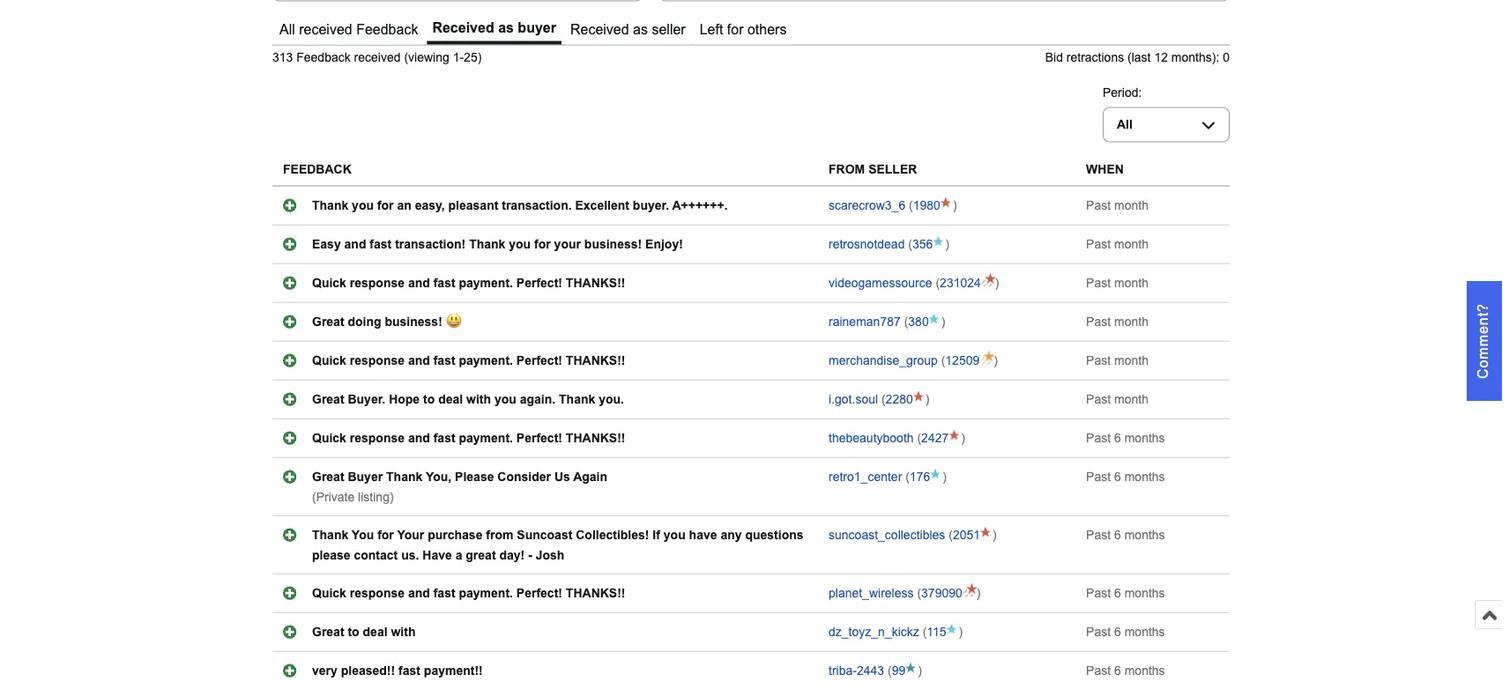 Task type: describe. For each thing, give the bounding box(es) containing it.
fast left transaction!
[[370, 237, 392, 251]]

2280 link
[[886, 393, 913, 406]]

12
[[1154, 51, 1168, 65]]

( 99
[[884, 664, 906, 678]]

) for 2280
[[926, 393, 930, 406]]

quick response and fast payment. perfect! thanks!! for merchandise_group
[[312, 354, 626, 367]]

contact
[[354, 549, 398, 562]]

raineman787 link
[[829, 315, 901, 329]]

past for ( 1980
[[1086, 199, 1111, 212]]

( 12509
[[938, 354, 980, 367]]

) for 1980
[[953, 199, 957, 212]]

6 for 176
[[1114, 470, 1121, 484]]

( 380
[[901, 315, 929, 329]]

1 vertical spatial feedback
[[296, 51, 351, 65]]

you inside the thank you for your purchase from suncoast collectibles!  if you have any questions please contact us.  have a great day! - josh
[[664, 528, 686, 542]]

received as buyer button
[[427, 15, 562, 44]]

purchase
[[428, 528, 483, 542]]

videogamessource link
[[829, 276, 932, 290]]

any
[[721, 528, 742, 542]]

have
[[423, 549, 452, 562]]

past for ( 2280
[[1086, 393, 1111, 406]]

a
[[455, 549, 462, 562]]

your
[[554, 237, 581, 251]]

from seller
[[829, 163, 917, 177]]

thank you for an easy, pleasant transaction. excellent buyer. a++++++. element
[[312, 199, 728, 212]]

115 link
[[927, 625, 947, 639]]

1 horizontal spatial business!
[[584, 237, 642, 251]]

us
[[554, 470, 570, 484]]

i.got.soul
[[829, 393, 878, 406]]

payment. for planet_wireless
[[459, 586, 513, 600]]

) for 176
[[943, 470, 947, 484]]

please
[[312, 549, 351, 562]]

( for 380
[[904, 315, 908, 329]]

thank inside great buyer thank you, please consider us again (private listing)
[[386, 470, 423, 484]]

) for 231024
[[995, 276, 999, 290]]

( for 2051
[[949, 528, 953, 542]]

great doing business!  😃
[[312, 315, 458, 329]]

0 horizontal spatial deal
[[363, 625, 388, 639]]

pleasant
[[448, 199, 498, 212]]

) for 99
[[918, 664, 922, 678]]

great buyer. hope to deal with you again. thank you. element
[[312, 393, 624, 406]]

again
[[573, 470, 608, 484]]

past month element for 231024
[[1086, 276, 1149, 290]]

response for videogamessource
[[350, 276, 405, 290]]

received as seller button
[[565, 15, 691, 44]]

month for 356
[[1114, 237, 1149, 251]]

again.
[[520, 393, 556, 406]]

dz_toyz_n_kickz link
[[829, 625, 919, 639]]

1980
[[913, 199, 941, 212]]

collectibles!
[[576, 528, 649, 542]]

left
[[700, 21, 723, 37]]

past month element for 1980
[[1086, 199, 1149, 212]]

great doing business!  😃 element
[[312, 315, 458, 329]]

all for all received feedback
[[279, 21, 295, 37]]

day!
[[499, 549, 525, 562]]

6 for 2051
[[1114, 528, 1121, 542]]

for inside button
[[727, 21, 744, 37]]

( 2051
[[945, 528, 980, 542]]

( for 231024
[[936, 276, 940, 290]]

) for 380
[[941, 315, 945, 329]]

) for 115
[[959, 625, 963, 639]]

have
[[689, 528, 717, 542]]

313
[[272, 51, 293, 65]]

176
[[910, 470, 930, 484]]

quick response and fast payment. perfect! thanks!! for thebeautybooth
[[312, 431, 626, 445]]

triba-2443 link
[[829, 664, 884, 678]]

months for ( 176
[[1125, 470, 1165, 484]]

past for ( 115
[[1086, 625, 1111, 639]]

you
[[352, 528, 374, 542]]

past 6 months element for 176
[[1086, 470, 1165, 484]]

past month element for 12509
[[1086, 354, 1149, 367]]

response for planet_wireless
[[350, 586, 405, 600]]

when element
[[1086, 163, 1124, 177]]

month for 1980
[[1114, 199, 1149, 212]]

231024 link
[[940, 276, 981, 290]]

great buyer thank you, please consider us again (private listing)
[[312, 470, 608, 504]]

fast for thebeautybooth
[[434, 431, 455, 445]]

0 horizontal spatial business!
[[385, 315, 442, 329]]

retractions
[[1067, 51, 1124, 65]]

seller
[[869, 163, 917, 177]]

quick for thebeautybooth
[[312, 431, 346, 445]]

great for great to deal with
[[312, 625, 344, 639]]

transaction!
[[395, 237, 466, 251]]

380 link
[[908, 315, 929, 329]]

thank left you.
[[559, 393, 595, 406]]

all received feedback
[[279, 21, 418, 37]]

past month for ( 1980
[[1086, 199, 1149, 212]]

great buyer. hope to deal with you again. thank you.
[[312, 393, 624, 406]]

2051
[[953, 528, 980, 542]]

2443
[[857, 664, 884, 678]]

month for 231024
[[1114, 276, 1149, 290]]

great for great doing business!  😃
[[312, 315, 344, 329]]

( 176
[[902, 470, 930, 484]]

fast for merchandise_group
[[434, 354, 455, 367]]

buyer.
[[348, 393, 386, 406]]

received as seller
[[570, 21, 686, 37]]

( for 1980
[[909, 199, 913, 212]]

and for merchandise_group
[[408, 354, 430, 367]]

others
[[748, 21, 787, 37]]

perfect! for merchandise_group
[[517, 354, 562, 367]]

triba-2443
[[829, 664, 884, 678]]

buyer
[[518, 20, 556, 36]]

( for 2427
[[917, 431, 921, 445]]

raineman787
[[829, 315, 901, 329]]

0 horizontal spatial with
[[391, 625, 416, 639]]

past month element for 2280
[[1086, 393, 1149, 406]]

0
[[1223, 51, 1230, 65]]

( 2280
[[878, 393, 913, 406]]

quick response and fast payment. perfect! thanks!! element for merchandise_group
[[312, 354, 626, 367]]

a++++++.
[[672, 199, 728, 212]]

merchandise_group link
[[829, 354, 938, 367]]

retro1_center
[[829, 470, 902, 484]]

retro1_center link
[[829, 470, 902, 484]]

fast right pleased!!
[[399, 664, 421, 678]]

comment?
[[1475, 303, 1491, 379]]

left for others button
[[694, 15, 792, 44]]

thank you for an easy, pleasant transaction. excellent buyer. a++++++.
[[312, 199, 728, 212]]

and for thebeautybooth
[[408, 431, 430, 445]]

thank you for your purchase from suncoast collectibles!  if you have any questions please contact us.  have a great day! - josh
[[312, 528, 804, 562]]

past 6 months for ( 176
[[1086, 470, 1165, 484]]

very pleased!! fast payment!! element
[[312, 664, 483, 678]]

quick response and fast payment. perfect! thanks!! for videogamessource
[[312, 276, 626, 290]]

) for 12509
[[994, 354, 998, 367]]

easy and fast transaction! thank you for your business! enjoy! element
[[312, 237, 683, 251]]

and right easy
[[344, 237, 366, 251]]

planet_wireless link
[[829, 586, 914, 600]]

perfect! for thebeautybooth
[[517, 431, 562, 445]]

response for thebeautybooth
[[350, 431, 405, 445]]

hope
[[389, 393, 420, 406]]

99 link
[[892, 664, 906, 678]]

quick response and fast payment. perfect! thanks!! for planet_wireless
[[312, 586, 626, 600]]

( for 99
[[888, 664, 892, 678]]

months for ( 115
[[1125, 625, 1165, 639]]

triba-
[[829, 664, 857, 678]]

0 vertical spatial deal
[[438, 393, 463, 406]]

1 vertical spatial received
[[354, 51, 401, 65]]

quick response and fast payment. perfect! thanks!! element for planet_wireless
[[312, 586, 626, 600]]

-
[[528, 549, 532, 562]]

thank you for your purchase from suncoast collectibles!  if you have any questions please contact us.  have a great day! - josh element
[[312, 528, 804, 562]]

select the feedback time period you want to see element
[[1103, 86, 1142, 100]]

suncoast_collectibles
[[829, 528, 945, 542]]

seller
[[652, 21, 686, 37]]

( 1980
[[906, 199, 941, 212]]

doing
[[348, 315, 381, 329]]

past for ( 2051
[[1086, 528, 1111, 542]]

thanks!! for videogamessource
[[566, 276, 626, 290]]

past month element for 356
[[1086, 237, 1149, 251]]

past for ( 99
[[1086, 664, 1111, 678]]

feedback element
[[283, 163, 352, 177]]

payment. for thebeautybooth
[[459, 431, 513, 445]]

month for 12509
[[1114, 354, 1149, 367]]



Task type: locate. For each thing, give the bounding box(es) containing it.
1 quick response and fast payment. perfect! thanks!! element from the top
[[312, 276, 626, 290]]

1 horizontal spatial with
[[466, 393, 491, 406]]

past 6 months element
[[1086, 431, 1165, 445], [1086, 470, 1165, 484], [1086, 528, 1165, 542], [1086, 586, 1165, 600], [1086, 625, 1165, 639], [1086, 664, 1165, 678]]

) right the 356 at right top
[[945, 237, 950, 251]]

and down transaction!
[[408, 276, 430, 290]]

3 past from the top
[[1086, 276, 1111, 290]]

12 past from the top
[[1086, 664, 1111, 678]]

2 month from the top
[[1114, 237, 1149, 251]]

questions
[[745, 528, 804, 542]]

2 quick response and fast payment. perfect! thanks!! from the top
[[312, 354, 626, 367]]

quick response and fast payment. perfect! thanks!! up the great buyer. hope to deal with you again. thank you. element on the bottom left of page
[[312, 354, 626, 367]]

quick response and fast payment. perfect! thanks!! element for videogamessource
[[312, 276, 626, 290]]

5 past month element from the top
[[1086, 354, 1149, 367]]

and for planet_wireless
[[408, 586, 430, 600]]

thanks!! up you.
[[566, 354, 626, 367]]

3 payment. from the top
[[459, 431, 513, 445]]

retrosnotdead link
[[829, 237, 905, 251]]

past 6 months element for 379090
[[1086, 586, 1165, 600]]

you left an
[[352, 199, 374, 212]]

1 quick from the top
[[312, 276, 346, 290]]

0 vertical spatial with
[[466, 393, 491, 406]]

videogamessource
[[829, 276, 932, 290]]

4 past month from the top
[[1086, 315, 1149, 329]]

0 vertical spatial to
[[423, 393, 435, 406]]

for right left
[[727, 21, 744, 37]]

all inside all popup button
[[1117, 118, 1133, 132]]

deal up pleased!!
[[363, 625, 388, 639]]

left for others
[[700, 21, 787, 37]]

6
[[1114, 431, 1121, 445], [1114, 470, 1121, 484], [1114, 528, 1121, 542], [1114, 586, 1121, 600], [1114, 625, 1121, 639], [1114, 664, 1121, 678]]

past for ( 380
[[1086, 315, 1111, 329]]

1 payment. from the top
[[459, 276, 513, 290]]

313 feedback received (viewing 1-25)
[[272, 51, 482, 65]]

5 6 from the top
[[1114, 625, 1121, 639]]

) right the 2280
[[926, 393, 930, 406]]

1 past month from the top
[[1086, 199, 1149, 212]]

past 6 months for ( 379090
[[1086, 586, 1165, 600]]

response up great doing business!  😃
[[350, 276, 405, 290]]

quick response and fast payment. perfect! thanks!! element down 'a'
[[312, 586, 626, 600]]

deal right the hope
[[438, 393, 463, 406]]

feedback
[[356, 21, 418, 37], [296, 51, 351, 65]]

please
[[455, 470, 494, 484]]

thank down the pleasant
[[469, 237, 506, 251]]

when
[[1086, 163, 1124, 177]]

0 horizontal spatial feedback
[[296, 51, 351, 65]]

perfect! down again.
[[517, 431, 562, 445]]

if
[[653, 528, 660, 542]]

for up contact
[[377, 528, 394, 542]]

from seller element
[[829, 163, 917, 177]]

great to deal with element
[[312, 625, 416, 639]]

4 perfect! from the top
[[517, 586, 562, 600]]

perfect! down your
[[517, 276, 562, 290]]

dz_toyz_n_kickz
[[829, 625, 919, 639]]

5 past 6 months from the top
[[1086, 625, 1165, 639]]

5 past from the top
[[1086, 354, 1111, 367]]

2 quick response and fast payment. perfect! thanks!! element from the top
[[312, 354, 626, 367]]

0 vertical spatial received
[[299, 21, 352, 37]]

quick response and fast payment. perfect! thanks!! element up the great buyer. hope to deal with you again. thank you. element on the bottom left of page
[[312, 354, 626, 367]]

all received feedback button
[[274, 15, 424, 44]]

quick for planet_wireless
[[312, 586, 346, 600]]

your
[[397, 528, 424, 542]]

you right if
[[664, 528, 686, 542]]

response down contact
[[350, 586, 405, 600]]

great for great buyer thank you, please consider us again (private listing)
[[312, 470, 344, 484]]

perfect! down -
[[517, 586, 562, 600]]

great inside great buyer thank you, please consider us again (private listing)
[[312, 470, 344, 484]]

6 past from the top
[[1086, 393, 1111, 406]]

2 past 6 months from the top
[[1086, 470, 1165, 484]]

379090 link
[[921, 586, 963, 600]]

past 6 months element for 2051
[[1086, 528, 1165, 542]]

past for ( 176
[[1086, 470, 1111, 484]]

past for ( 2427
[[1086, 431, 1111, 445]]

) right 99
[[918, 664, 922, 678]]

past 6 months for ( 2427
[[1086, 431, 1165, 445]]

as for buyer
[[498, 20, 514, 36]]

scarecrow3_6
[[829, 199, 906, 212]]

month for 2280
[[1114, 393, 1149, 406]]

past 6 months element for 99
[[1086, 664, 1165, 678]]

) for 2051
[[993, 528, 997, 542]]

thebeautybooth link
[[829, 431, 914, 445]]

as left buyer at the left top
[[498, 20, 514, 36]]

3 past month element from the top
[[1086, 276, 1149, 290]]

( for 356
[[908, 237, 912, 251]]

6 month from the top
[[1114, 393, 1149, 406]]

1 horizontal spatial received
[[570, 21, 629, 37]]

received up 1-
[[432, 20, 494, 36]]

thanks!! down your
[[566, 276, 626, 290]]

) right 380
[[941, 315, 945, 329]]

2427 link
[[921, 431, 949, 445]]

comment? link
[[1467, 281, 1502, 401]]

received for received as buyer
[[432, 20, 494, 36]]

fast up you,
[[434, 431, 455, 445]]

12509
[[945, 354, 980, 367]]

all inside button
[[279, 21, 295, 37]]

enjoy!
[[645, 237, 683, 251]]

payment. for videogamessource
[[459, 276, 513, 290]]

all for all
[[1117, 118, 1133, 132]]

5 past month from the top
[[1086, 354, 1149, 367]]

( 379090
[[914, 586, 963, 600]]

feedback up 313 feedback received (viewing 1-25)
[[356, 21, 418, 37]]

quick up (private
[[312, 431, 346, 445]]

for inside the thank you for your purchase from suncoast collectibles!  if you have any questions please contact us.  have a great day! - josh
[[377, 528, 394, 542]]

quick response and fast payment. perfect! thanks!! element
[[312, 276, 626, 290], [312, 354, 626, 367], [312, 431, 626, 445], [312, 586, 626, 600]]

2 past from the top
[[1086, 237, 1111, 251]]

all down period:
[[1117, 118, 1133, 132]]

months for ( 2051
[[1125, 528, 1165, 542]]

4 past 6 months from the top
[[1086, 586, 1165, 600]]

fast
[[370, 237, 392, 251], [434, 276, 455, 290], [434, 354, 455, 367], [434, 431, 455, 445], [434, 586, 455, 600], [399, 664, 421, 678]]

8 past from the top
[[1086, 470, 1111, 484]]

fast for videogamessource
[[434, 276, 455, 290]]

3 quick from the top
[[312, 431, 346, 445]]

payment. up please
[[459, 431, 513, 445]]

bid
[[1045, 51, 1063, 65]]

feedback
[[283, 163, 352, 177]]

4 past from the top
[[1086, 315, 1111, 329]]

response for merchandise_group
[[350, 354, 405, 367]]

received inside button
[[299, 21, 352, 37]]

4 payment. from the top
[[459, 586, 513, 600]]

( 2427
[[914, 431, 949, 445]]

quick response and fast payment. perfect! thanks!! down 'a'
[[312, 586, 626, 600]]

you down thank you for an easy, pleasant transaction. excellent buyer. a++++++.
[[509, 237, 531, 251]]

)
[[953, 199, 957, 212], [945, 237, 950, 251], [995, 276, 999, 290], [941, 315, 945, 329], [994, 354, 998, 367], [926, 393, 930, 406], [961, 431, 965, 445], [943, 470, 947, 484], [993, 528, 997, 542], [977, 586, 981, 600], [959, 625, 963, 639], [918, 664, 922, 678]]

bid retractions (last 12 months): 0
[[1045, 51, 1230, 65]]

perfect!
[[517, 276, 562, 290], [517, 354, 562, 367], [517, 431, 562, 445], [517, 586, 562, 600]]

4 months from the top
[[1125, 586, 1165, 600]]

1 vertical spatial with
[[391, 625, 416, 639]]

response down 'great doing business!  😃' element
[[350, 354, 405, 367]]

2 great from the top
[[312, 393, 344, 406]]

quick down easy
[[312, 276, 346, 290]]

scarecrow3_6 link
[[829, 199, 906, 212]]

past 6 months element for 2427
[[1086, 431, 1165, 445]]

received
[[299, 21, 352, 37], [354, 51, 401, 65]]

6 for 2427
[[1114, 431, 1121, 445]]

9 past from the top
[[1086, 528, 1111, 542]]

0 horizontal spatial received
[[299, 21, 352, 37]]

and for videogamessource
[[408, 276, 430, 290]]

) right the 1980
[[953, 199, 957, 212]]

2 months from the top
[[1125, 470, 1165, 484]]

) for 2427
[[961, 431, 965, 445]]

6 past 6 months element from the top
[[1086, 664, 1165, 678]]

past 6 months for ( 99
[[1086, 664, 1165, 678]]

1 horizontal spatial received
[[354, 51, 401, 65]]

1 month from the top
[[1114, 199, 1149, 212]]

4 great from the top
[[312, 625, 344, 639]]

4 past month element from the top
[[1086, 315, 1149, 329]]

quick response and fast payment. perfect! thanks!! element down great buyer. hope to deal with you again. thank you.
[[312, 431, 626, 445]]

4 6 from the top
[[1114, 586, 1121, 600]]

3 quick response and fast payment. perfect! thanks!! element from the top
[[312, 431, 626, 445]]

6 for 99
[[1114, 664, 1121, 678]]

6 past 6 months from the top
[[1086, 664, 1165, 678]]

business! left 😃
[[385, 315, 442, 329]]

from
[[829, 163, 865, 177]]

1 quick response and fast payment. perfect! thanks!! from the top
[[312, 276, 626, 290]]

6 months from the top
[[1125, 664, 1165, 678]]

0 vertical spatial business!
[[584, 237, 642, 251]]

3 months from the top
[[1125, 528, 1165, 542]]

5 past 6 months element from the top
[[1086, 625, 1165, 639]]

4 past 6 months element from the top
[[1086, 586, 1165, 600]]

and down the hope
[[408, 431, 430, 445]]

quick response and fast payment. perfect! thanks!! element up 😃
[[312, 276, 626, 290]]

months for ( 2427
[[1125, 431, 1165, 445]]

very pleased!! fast payment!!
[[312, 664, 483, 678]]

quick for videogamessource
[[312, 276, 346, 290]]

retrosnotdead
[[829, 237, 905, 251]]

1-
[[453, 51, 464, 65]]

1 great from the top
[[312, 315, 344, 329]]

from
[[486, 528, 514, 542]]

6 past month element from the top
[[1086, 393, 1149, 406]]

) right the 115 link
[[959, 625, 963, 639]]

3 6 from the top
[[1114, 528, 1121, 542]]

3 past 6 months element from the top
[[1086, 528, 1165, 542]]

past month for ( 356
[[1086, 237, 1149, 251]]

past 6 months for ( 115
[[1086, 625, 1165, 639]]

to right the hope
[[423, 393, 435, 406]]

380
[[908, 315, 929, 329]]

excellent
[[575, 199, 629, 212]]

fast down have
[[434, 586, 455, 600]]

with left again.
[[466, 393, 491, 406]]

business! down excellent
[[584, 237, 642, 251]]

😃
[[446, 315, 458, 329]]

0 horizontal spatial as
[[498, 20, 514, 36]]

for left an
[[377, 199, 394, 212]]

(
[[909, 199, 913, 212], [908, 237, 912, 251], [936, 276, 940, 290], [904, 315, 908, 329], [941, 354, 945, 367], [882, 393, 886, 406], [917, 431, 921, 445], [906, 470, 910, 484], [949, 528, 953, 542], [917, 586, 921, 600], [923, 625, 927, 639], [888, 664, 892, 678]]

( for 2280
[[882, 393, 886, 406]]

4 quick from the top
[[312, 586, 346, 600]]

consider
[[498, 470, 551, 484]]

great up the very
[[312, 625, 344, 639]]

great buyer thank you, please consider us again element
[[312, 470, 608, 484]]

all
[[279, 21, 295, 37], [1117, 118, 1133, 132]]

fast down 😃
[[434, 354, 455, 367]]

past 6 months for ( 2051
[[1086, 528, 1165, 542]]

perfect! up again.
[[517, 354, 562, 367]]

2 past month from the top
[[1086, 237, 1149, 251]]

quick
[[312, 276, 346, 290], [312, 354, 346, 367], [312, 431, 346, 445], [312, 586, 346, 600]]

) for 356
[[945, 237, 950, 251]]

response down 'buyer.' on the left
[[350, 431, 405, 445]]

3 great from the top
[[312, 470, 344, 484]]

4 thanks!! from the top
[[566, 586, 626, 600]]

period:
[[1103, 86, 1142, 100]]

0 horizontal spatial received
[[432, 20, 494, 36]]

past month for ( 231024
[[1086, 276, 1149, 290]]

listing)
[[358, 490, 394, 504]]

you
[[352, 199, 374, 212], [509, 237, 531, 251], [495, 393, 516, 406], [664, 528, 686, 542]]

3 past month from the top
[[1086, 276, 1149, 290]]

2 past month element from the top
[[1086, 237, 1149, 251]]

past month element
[[1086, 199, 1149, 212], [1086, 237, 1149, 251], [1086, 276, 1149, 290], [1086, 315, 1149, 329], [1086, 354, 1149, 367], [1086, 393, 1149, 406]]

for left your
[[534, 237, 551, 251]]

10 past from the top
[[1086, 586, 1111, 600]]

1 past 6 months from the top
[[1086, 431, 1165, 445]]

response
[[350, 276, 405, 290], [350, 354, 405, 367], [350, 431, 405, 445], [350, 586, 405, 600]]

1 vertical spatial deal
[[363, 625, 388, 639]]

356 link
[[912, 237, 933, 251]]

quick down please
[[312, 586, 346, 600]]

176 link
[[910, 470, 930, 484]]

feedback inside button
[[356, 21, 418, 37]]

you left again.
[[495, 393, 516, 406]]

5 months from the top
[[1125, 625, 1165, 639]]

1 6 from the top
[[1114, 431, 1121, 445]]

thank up please
[[312, 528, 348, 542]]

great for great buyer. hope to deal with you again. thank you.
[[312, 393, 344, 406]]

4 quick response and fast payment. perfect! thanks!! from the top
[[312, 586, 626, 600]]

quick for merchandise_group
[[312, 354, 346, 367]]

4 month from the top
[[1114, 315, 1149, 329]]

thanks!! up again
[[566, 431, 626, 445]]

business!
[[584, 237, 642, 251], [385, 315, 442, 329]]

an
[[397, 199, 412, 212]]

very
[[312, 664, 338, 678]]

months):
[[1172, 51, 1220, 65]]

suncoast_collectibles link
[[829, 528, 945, 542]]

received up 313 feedback received (viewing 1-25)
[[299, 21, 352, 37]]

as for seller
[[633, 21, 648, 37]]

past for ( 231024
[[1086, 276, 1111, 290]]

thanks!!
[[566, 276, 626, 290], [566, 354, 626, 367], [566, 431, 626, 445], [566, 586, 626, 600]]

( for 176
[[906, 470, 910, 484]]

3 quick response and fast payment. perfect! thanks!! from the top
[[312, 431, 626, 445]]

0 vertical spatial all
[[279, 21, 295, 37]]

1 past from the top
[[1086, 199, 1111, 212]]

past month for ( 2280
[[1086, 393, 1149, 406]]

1 horizontal spatial deal
[[438, 393, 463, 406]]

past month for ( 380
[[1086, 315, 1149, 329]]

1 past month element from the top
[[1086, 199, 1149, 212]]

you.
[[599, 393, 624, 406]]

2 payment. from the top
[[459, 354, 513, 367]]

past for ( 12509
[[1086, 354, 1111, 367]]

with up very pleased!! fast payment!!
[[391, 625, 416, 639]]

11 past from the top
[[1086, 625, 1111, 639]]

2 response from the top
[[350, 354, 405, 367]]

quick down 'great doing business!  😃' element
[[312, 354, 346, 367]]

great
[[312, 315, 344, 329], [312, 393, 344, 406], [312, 470, 344, 484], [312, 625, 344, 639]]

received down the all received feedback button
[[354, 51, 401, 65]]

buyer.
[[633, 199, 669, 212]]

) for 379090
[[977, 586, 981, 600]]

fast up 😃
[[434, 276, 455, 290]]

great left 'buyer.' on the left
[[312, 393, 344, 406]]

356
[[912, 237, 933, 251]]

4 quick response and fast payment. perfect! thanks!! element from the top
[[312, 586, 626, 600]]

1 horizontal spatial feedback
[[356, 21, 418, 37]]

1 horizontal spatial as
[[633, 21, 648, 37]]

1 vertical spatial business!
[[385, 315, 442, 329]]

thank
[[312, 199, 348, 212], [469, 237, 506, 251], [559, 393, 595, 406], [386, 470, 423, 484], [312, 528, 348, 542]]

you,
[[426, 470, 452, 484]]

1980 link
[[913, 199, 941, 212]]

( for 12509
[[941, 354, 945, 367]]

115
[[927, 625, 947, 639]]

1 horizontal spatial all
[[1117, 118, 1133, 132]]

) right 2051
[[993, 528, 997, 542]]

feedback down the all received feedback button
[[296, 51, 351, 65]]

1 thanks!! from the top
[[566, 276, 626, 290]]

quick response and fast payment. perfect! thanks!! element for thebeautybooth
[[312, 431, 626, 445]]

quick response and fast payment. perfect! thanks!!
[[312, 276, 626, 290], [312, 354, 626, 367], [312, 431, 626, 445], [312, 586, 626, 600]]

months for ( 99
[[1125, 664, 1165, 678]]

quick response and fast payment. perfect! thanks!! down great buyer. hope to deal with you again. thank you.
[[312, 431, 626, 445]]

1 months from the top
[[1125, 431, 1165, 445]]

payment. down great
[[459, 586, 513, 600]]

) right the 231024
[[995, 276, 999, 290]]

( 231024
[[932, 276, 981, 290]]

thanks!! down collectibles! at the bottom left of the page
[[566, 586, 626, 600]]

6 6 from the top
[[1114, 664, 1121, 678]]

received for received as seller
[[570, 21, 629, 37]]

7 past from the top
[[1086, 431, 1111, 445]]

) right 176
[[943, 470, 947, 484]]

2 thanks!! from the top
[[566, 354, 626, 367]]

months for ( 379090
[[1125, 586, 1165, 600]]

2 quick from the top
[[312, 354, 346, 367]]

) right 379090 at the right bottom of the page
[[977, 586, 981, 600]]

thanks!! for planet_wireless
[[566, 586, 626, 600]]

( for 379090
[[917, 586, 921, 600]]

) right 12509 link
[[994, 354, 998, 367]]

thank inside the thank you for your purchase from suncoast collectibles!  if you have any questions please contact us.  have a great day! - josh
[[312, 528, 348, 542]]

thank down feedback element
[[312, 199, 348, 212]]

with
[[466, 393, 491, 406], [391, 625, 416, 639]]

3 response from the top
[[350, 431, 405, 445]]

3 month from the top
[[1114, 276, 1149, 290]]

past for ( 356
[[1086, 237, 1111, 251]]

payment. up the great buyer. hope to deal with you again. thank you. element on the bottom left of page
[[459, 354, 513, 367]]

2 past 6 months element from the top
[[1086, 470, 1165, 484]]

2 6 from the top
[[1114, 470, 1121, 484]]

all button
[[1103, 107, 1230, 143]]

3 thanks!! from the top
[[566, 431, 626, 445]]

12509 link
[[945, 354, 980, 367]]

99
[[892, 664, 906, 678]]

0 horizontal spatial to
[[348, 625, 359, 639]]

0 vertical spatial feedback
[[356, 21, 418, 37]]

6 for 115
[[1114, 625, 1121, 639]]

6 for 379090
[[1114, 586, 1121, 600]]

received right buyer at the left top
[[570, 21, 629, 37]]

and up the hope
[[408, 354, 430, 367]]

( 115
[[919, 625, 947, 639]]

and down us.
[[408, 586, 430, 600]]

2 perfect! from the top
[[517, 354, 562, 367]]

4 response from the top
[[350, 586, 405, 600]]

as left seller
[[633, 21, 648, 37]]

1 vertical spatial all
[[1117, 118, 1133, 132]]

2280
[[886, 393, 913, 406]]

perfect! for videogamessource
[[517, 276, 562, 290]]

great
[[466, 549, 496, 562]]

3 perfect! from the top
[[517, 431, 562, 445]]

1 vertical spatial to
[[348, 625, 359, 639]]

1 response from the top
[[350, 276, 405, 290]]

6 past month from the top
[[1086, 393, 1149, 406]]

payment.
[[459, 276, 513, 290], [459, 354, 513, 367], [459, 431, 513, 445], [459, 586, 513, 600]]

past 6 months element for 115
[[1086, 625, 1165, 639]]

past month for ( 12509
[[1086, 354, 1149, 367]]

all up 313
[[279, 21, 295, 37]]

0 horizontal spatial all
[[279, 21, 295, 37]]

2051 link
[[953, 528, 980, 542]]

5 month from the top
[[1114, 354, 1149, 367]]

1 perfect! from the top
[[517, 276, 562, 290]]

to up pleased!!
[[348, 625, 359, 639]]

to
[[423, 393, 435, 406], [348, 625, 359, 639]]

received as buyer
[[432, 20, 556, 36]]

quick response and fast payment. perfect! thanks!! up 😃
[[312, 276, 626, 290]]

payment!!
[[424, 664, 483, 678]]

past for ( 379090
[[1086, 586, 1111, 600]]

1 horizontal spatial to
[[423, 393, 435, 406]]

) right 2427 'link'
[[961, 431, 965, 445]]

month for 380
[[1114, 315, 1149, 329]]

great left the doing
[[312, 315, 344, 329]]

great up (private
[[312, 470, 344, 484]]

thank left you,
[[386, 470, 423, 484]]

25)
[[464, 51, 482, 65]]

1 past 6 months element from the top
[[1086, 431, 1165, 445]]

3 past 6 months from the top
[[1086, 528, 1165, 542]]

perfect! for planet_wireless
[[517, 586, 562, 600]]

( for 115
[[923, 625, 927, 639]]

payment. down easy and fast transaction! thank you for your business! enjoy!
[[459, 276, 513, 290]]



Task type: vqa. For each thing, say whether or not it's contained in the screenshot.
Sponsored text field corresponding to $92.49
no



